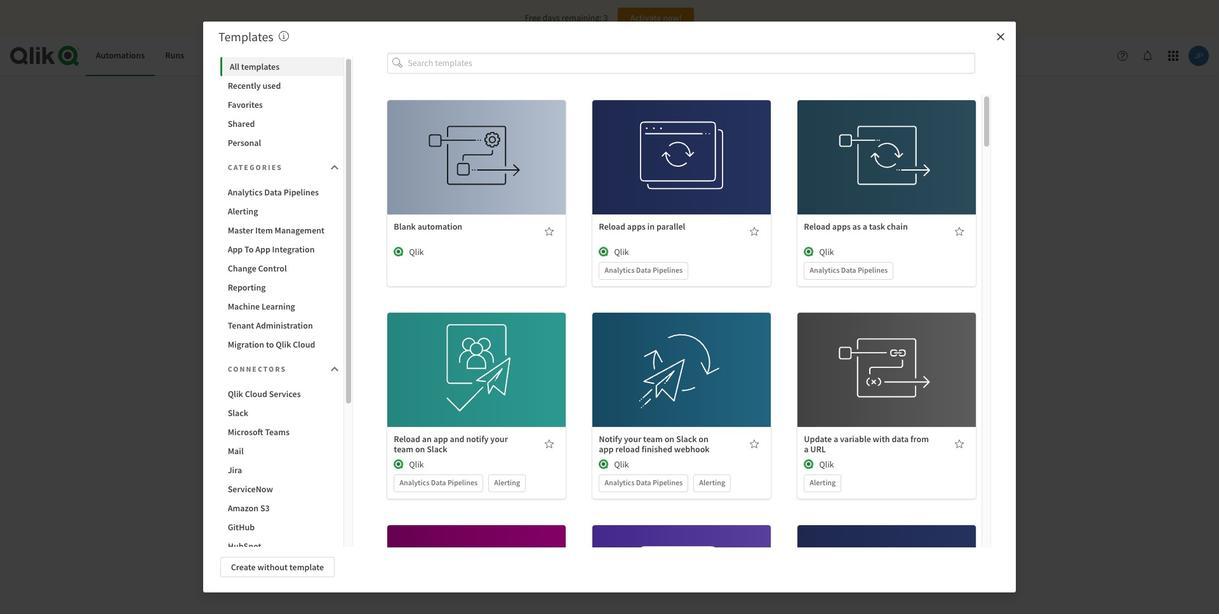 Task type: locate. For each thing, give the bounding box(es) containing it.
tenant administration
[[228, 320, 313, 332]]

on inside reload an app and notify your team on slack
[[415, 444, 425, 455]]

app right to
[[255, 244, 270, 255]]

2 apps from the left
[[833, 221, 851, 232]]

add to favorites image right 'chain'
[[955, 227, 965, 237]]

analytics down reload
[[605, 478, 635, 488]]

team right reload
[[643, 434, 663, 445]]

use template for reload an app and notify your team on slack
[[452, 350, 502, 362]]

automation down automations
[[607, 387, 652, 399]]

template for reload apps as a task chain
[[878, 138, 912, 149]]

on
[[665, 434, 675, 445], [699, 434, 709, 445], [415, 444, 425, 455]]

use template button for notify your team on slack on app reload finished webhook
[[642, 346, 722, 366]]

data down reload apps as a task chain
[[841, 265, 856, 275]]

task
[[869, 221, 885, 232]]

0 horizontal spatial on
[[415, 444, 425, 455]]

pipelines inside button
[[284, 187, 319, 198]]

details up with
[[874, 378, 900, 390]]

qlik right 'to'
[[276, 339, 291, 351]]

1 vertical spatial create
[[231, 562, 256, 574]]

0 horizontal spatial add to favorites image
[[545, 227, 555, 237]]

1 horizontal spatial create
[[580, 387, 605, 399]]

on left and
[[415, 444, 425, 455]]

apps left as
[[833, 221, 851, 232]]

management
[[275, 225, 325, 236]]

slack right the finished
[[676, 434, 697, 445]]

create without template
[[231, 562, 324, 574]]

now!
[[663, 12, 682, 24]]

details button up parallel
[[642, 161, 722, 181]]

url
[[811, 444, 826, 455]]

0 horizontal spatial reload
[[394, 434, 420, 445]]

have
[[578, 360, 599, 373]]

activate now! link
[[618, 8, 694, 28]]

0 horizontal spatial app
[[228, 244, 243, 255]]

connections button
[[243, 36, 311, 76]]

use template for reload apps as a task chain
[[862, 138, 912, 149]]

qlik down reload apps in parallel
[[614, 246, 629, 258]]

use for reload apps in parallel
[[657, 138, 671, 149]]

remaining:
[[562, 12, 602, 24]]

slack left and
[[427, 444, 448, 455]]

apps
[[627, 221, 646, 232], [833, 221, 851, 232]]

pipelines down parallel
[[653, 265, 683, 275]]

notify your team on slack on app reload finished webhook
[[599, 434, 710, 455]]

webhook
[[674, 444, 710, 455]]

reload
[[599, 221, 626, 232], [804, 221, 831, 232], [394, 434, 420, 445]]

reload apps as a task chain
[[804, 221, 908, 232]]

a right 'update'
[[834, 434, 839, 445]]

qlik down connectors
[[228, 389, 243, 400]]

0 vertical spatial automation
[[418, 221, 463, 232]]

microsoft teams button
[[220, 423, 344, 442]]

2 add to favorites image from the left
[[750, 227, 760, 237]]

details button up notify
[[437, 374, 517, 394]]

2 app from the left
[[255, 244, 270, 255]]

reload left as
[[804, 221, 831, 232]]

qlik image for blank automation
[[394, 247, 404, 257]]

jira button
[[220, 461, 344, 480]]

reload for reload an app and notify your team on slack
[[394, 434, 420, 445]]

and
[[450, 434, 465, 445]]

reload left in on the right top
[[599, 221, 626, 232]]

free
[[525, 12, 541, 24]]

template inside create without template button
[[289, 562, 324, 574]]

analytics down categories
[[228, 187, 263, 198]]

1 horizontal spatial reload
[[599, 221, 626, 232]]

qlik for reload apps as a task chain
[[820, 246, 834, 258]]

tab list
[[86, 36, 311, 76]]

qlik image down notify
[[599, 460, 609, 470]]

your inside notify your team on slack on app reload finished webhook
[[624, 434, 642, 445]]

2 horizontal spatial a
[[863, 221, 868, 232]]

qlik image down reload apps as a task chain
[[804, 247, 814, 257]]

template for update a variable with data from a url
[[878, 350, 912, 362]]

notify
[[599, 434, 622, 445]]

details button
[[642, 161, 722, 181], [847, 161, 927, 181], [437, 374, 517, 394], [642, 374, 722, 394], [847, 374, 927, 394]]

qlik image
[[804, 460, 814, 470]]

add to favorites image
[[545, 227, 555, 237], [750, 227, 760, 237]]

analytics down reload apps as a task chain
[[810, 265, 840, 275]]

details up notify
[[464, 378, 490, 390]]

apps for in
[[627, 221, 646, 232]]

analytics data pipelines down the finished
[[605, 478, 683, 488]]

template for blank automation
[[468, 152, 502, 163]]

use template button
[[642, 133, 722, 153], [847, 133, 927, 153], [437, 147, 517, 167], [437, 346, 517, 366], [642, 346, 722, 366], [847, 346, 927, 366]]

0 horizontal spatial slack
[[228, 408, 248, 419]]

template
[[673, 138, 707, 149], [878, 138, 912, 149], [468, 152, 502, 163], [468, 350, 502, 362], [673, 350, 707, 362], [878, 350, 912, 362], [289, 562, 324, 574]]

cloud down administration
[[293, 339, 315, 351]]

cloud down connectors
[[245, 389, 267, 400]]

cloud
[[293, 339, 315, 351], [245, 389, 267, 400]]

app inside notify your team on slack on app reload finished webhook
[[599, 444, 614, 455]]

data inside analytics data pipelines button
[[264, 187, 282, 198]]

on right reload
[[665, 434, 675, 445]]

master
[[228, 225, 254, 236]]

use template button for reload apps as a task chain
[[847, 133, 927, 153]]

alerting inside button
[[228, 206, 258, 217]]

not
[[561, 360, 575, 373]]

automation right blank
[[418, 221, 463, 232]]

2 horizontal spatial slack
[[676, 434, 697, 445]]

amazon
[[228, 503, 259, 514]]

create down hubspot
[[231, 562, 256, 574]]

pipelines down reload an app and notify your team on slack
[[448, 478, 478, 488]]

app left reload
[[599, 444, 614, 455]]

slack
[[228, 408, 248, 419], [676, 434, 697, 445], [427, 444, 448, 455]]

use template for reload apps in parallel
[[657, 138, 707, 149]]

reporting button
[[220, 278, 344, 297]]

details for and
[[464, 378, 490, 390]]

1 horizontal spatial app
[[255, 244, 270, 255]]

1 apps from the left
[[627, 221, 646, 232]]

qlik for reload apps in parallel
[[614, 246, 629, 258]]

app left to
[[228, 244, 243, 255]]

use for reload apps as a task chain
[[862, 138, 876, 149]]

0 horizontal spatial cloud
[[245, 389, 267, 400]]

alerting
[[228, 206, 258, 217], [494, 478, 520, 488], [699, 478, 725, 488], [810, 478, 836, 488]]

your inside reload an app and notify your team on slack
[[491, 434, 508, 445]]

0 horizontal spatial team
[[394, 444, 414, 455]]

2 your from the left
[[624, 434, 642, 445]]

recently used button
[[220, 76, 344, 95]]

machine learning button
[[220, 297, 344, 316]]

1 horizontal spatial team
[[643, 434, 663, 445]]

migration
[[228, 339, 264, 351]]

qlik image down reload an app and notify your team on slack
[[394, 460, 404, 470]]

as
[[853, 221, 861, 232]]

analytics
[[228, 187, 263, 198], [605, 265, 635, 275], [810, 265, 840, 275], [400, 478, 430, 488], [605, 478, 635, 488]]

team left an in the left of the page
[[394, 444, 414, 455]]

1 your from the left
[[491, 434, 508, 445]]

blank automation
[[394, 221, 463, 232]]

a right as
[[863, 221, 868, 232]]

a left url
[[804, 444, 809, 455]]

data up alerting button
[[264, 187, 282, 198]]

use template
[[657, 138, 707, 149], [862, 138, 912, 149], [452, 152, 502, 163], [452, 350, 502, 362], [657, 350, 707, 362], [862, 350, 912, 362]]

add to favorites image right from
[[955, 439, 965, 449]]

qlik image down blank
[[394, 247, 404, 257]]

app right an in the left of the page
[[434, 434, 448, 445]]

apps left in on the right top
[[627, 221, 646, 232]]

analytics down an in the left of the page
[[400, 478, 430, 488]]

automation inside button
[[607, 387, 652, 399]]

1 horizontal spatial add to favorites image
[[750, 227, 760, 237]]

reload inside reload an app and notify your team on slack
[[394, 434, 420, 445]]

details for with
[[874, 378, 900, 390]]

qlik image
[[394, 247, 404, 257], [599, 247, 609, 257], [804, 247, 814, 257], [394, 460, 404, 470], [599, 460, 609, 470]]

analytics data pipelines up alerting button
[[228, 187, 319, 198]]

pipelines up alerting button
[[284, 187, 319, 198]]

1 horizontal spatial slack
[[427, 444, 448, 455]]

your
[[491, 434, 508, 445], [624, 434, 642, 445]]

1 horizontal spatial your
[[624, 434, 642, 445]]

any
[[601, 360, 617, 373]]

details for a
[[874, 166, 900, 177]]

qlik down reload apps as a task chain
[[820, 246, 834, 258]]

add to favorites image for from
[[955, 439, 965, 449]]

update a variable with data from a url
[[804, 434, 929, 455]]

1 vertical spatial automation
[[607, 387, 652, 399]]

on right the finished
[[699, 434, 709, 445]]

analytics data pipelines down reload apps in parallel
[[605, 265, 683, 275]]

slack up microsoft in the bottom of the page
[[228, 408, 248, 419]]

0 horizontal spatial automation
[[418, 221, 463, 232]]

qlik down reload
[[614, 459, 629, 470]]

slack inside notify your team on slack on app reload finished webhook
[[676, 434, 697, 445]]

0 horizontal spatial apps
[[627, 221, 646, 232]]

add to favorites image right webhook
[[750, 439, 760, 449]]

github button
[[220, 518, 344, 537]]

details up parallel
[[669, 166, 695, 177]]

create down have
[[580, 387, 605, 399]]

0 horizontal spatial create
[[231, 562, 256, 574]]

master item management button
[[220, 221, 344, 240]]

add to favorites image for blank automation
[[545, 227, 555, 237]]

1 horizontal spatial cloud
[[293, 339, 315, 351]]

qlik image down reload apps in parallel
[[599, 247, 609, 257]]

an
[[422, 434, 432, 445]]

app to app integration
[[228, 244, 315, 255]]

0 horizontal spatial app
[[434, 434, 448, 445]]

create automation
[[580, 387, 652, 399]]

analytics down reload apps in parallel
[[605, 265, 635, 275]]

reload for reload apps as a task chain
[[804, 221, 831, 232]]

team
[[643, 434, 663, 445], [394, 444, 414, 455]]

add to favorites image left notify
[[545, 439, 555, 449]]

details down yet
[[669, 378, 695, 390]]

add to favorites image
[[955, 227, 965, 237], [545, 439, 555, 449], [750, 439, 760, 449], [955, 439, 965, 449]]

data
[[892, 434, 909, 445]]

qlik down blank automation
[[409, 246, 424, 258]]

mail
[[228, 446, 244, 457]]

0 vertical spatial create
[[580, 387, 605, 399]]

days
[[543, 12, 560, 24]]

qlik image for notify your team on slack on app reload finished webhook
[[599, 460, 609, 470]]

1 add to favorites image from the left
[[545, 227, 555, 237]]

1 vertical spatial cloud
[[245, 389, 267, 400]]

used
[[263, 80, 281, 91]]

analytics data pipelines button
[[220, 183, 344, 202]]

personal button
[[220, 133, 344, 152]]

details button up "task"
[[847, 161, 927, 181]]

update
[[804, 434, 832, 445]]

2 horizontal spatial reload
[[804, 221, 831, 232]]

add to favorites image for on
[[750, 439, 760, 449]]

details button for on
[[642, 374, 722, 394]]

without
[[258, 562, 288, 574]]

0 horizontal spatial your
[[491, 434, 508, 445]]

0 vertical spatial cloud
[[293, 339, 315, 351]]

use template for blank automation
[[452, 152, 502, 163]]

you
[[530, 360, 545, 373]]

analytics data pipelines inside button
[[228, 187, 319, 198]]

favorites
[[228, 99, 263, 111]]

1 horizontal spatial automation
[[607, 387, 652, 399]]

add to favorites image for your
[[545, 439, 555, 449]]

details
[[669, 166, 695, 177], [874, 166, 900, 177], [464, 378, 490, 390], [669, 378, 695, 390], [874, 378, 900, 390]]

slack inside reload an app and notify your team on slack
[[427, 444, 448, 455]]

1 horizontal spatial apps
[[833, 221, 851, 232]]

app
[[228, 244, 243, 255], [255, 244, 270, 255]]

qlik cloud services
[[228, 389, 301, 400]]

qlik down url
[[820, 459, 834, 470]]

qlik down an in the left of the page
[[409, 459, 424, 470]]

details button down yet
[[642, 374, 722, 394]]

details up "task"
[[874, 166, 900, 177]]

use for reload an app and notify your team on slack
[[452, 350, 466, 362]]

qlik
[[409, 246, 424, 258], [614, 246, 629, 258], [820, 246, 834, 258], [276, 339, 291, 351], [228, 389, 243, 400], [409, 459, 424, 470], [614, 459, 629, 470], [820, 459, 834, 470]]

1 horizontal spatial app
[[599, 444, 614, 455]]

details button up with
[[847, 374, 927, 394]]

metrics
[[205, 50, 232, 61]]

reload left an in the left of the page
[[394, 434, 420, 445]]



Task type: describe. For each thing, give the bounding box(es) containing it.
use for update a variable with data from a url
[[862, 350, 876, 362]]

use template button for blank automation
[[437, 147, 517, 167]]

0 horizontal spatial a
[[804, 444, 809, 455]]

activate
[[630, 12, 661, 24]]

migration to qlik cloud
[[228, 339, 315, 351]]

app to app integration button
[[220, 240, 344, 259]]

finished
[[642, 444, 673, 455]]

all
[[230, 61, 239, 72]]

pipelines down "task"
[[858, 265, 888, 275]]

servicenow button
[[220, 480, 344, 499]]

automations button
[[86, 36, 155, 76]]

3
[[604, 12, 608, 24]]

slack button
[[220, 404, 344, 423]]

qlik image for reload apps as a task chain
[[804, 247, 814, 257]]

master item management
[[228, 225, 325, 236]]

parallel
[[657, 221, 686, 232]]

connectors button
[[220, 357, 344, 382]]

add to favorites image for chain
[[955, 227, 965, 237]]

use template for notify your team on slack on app reload finished webhook
[[657, 350, 707, 362]]

details button for with
[[847, 374, 927, 394]]

automation for blank automation
[[418, 221, 463, 232]]

automation for create automation
[[607, 387, 652, 399]]

metrics button
[[194, 36, 243, 76]]

Search templates text field
[[408, 53, 976, 73]]

connections
[[253, 50, 300, 61]]

mail button
[[220, 442, 344, 461]]

amazon s3 button
[[220, 499, 344, 518]]

pipelines down the finished
[[653, 478, 683, 488]]

blank
[[394, 221, 416, 232]]

hubspot
[[228, 541, 261, 553]]

data down reload apps in parallel
[[636, 265, 651, 275]]

use template button for update a variable with data from a url
[[847, 346, 927, 366]]

templates are pre-built automations that help you automate common business workflows. get started by selecting one of the pre-built templates or choose the blank canvas to build an automation from scratch. tooltip
[[279, 29, 289, 44]]

qlik image for reload apps in parallel
[[599, 247, 609, 257]]

jira
[[228, 465, 242, 476]]

use template button for reload an app and notify your team on slack
[[437, 346, 517, 366]]

analytics data pipelines down reload an app and notify your team on slack
[[400, 478, 478, 488]]

reload for reload apps in parallel
[[599, 221, 626, 232]]

apps for as
[[833, 221, 851, 232]]

analytics inside analytics data pipelines button
[[228, 187, 263, 198]]

variable
[[840, 434, 871, 445]]

details for on
[[669, 378, 695, 390]]

services
[[269, 389, 301, 400]]

1 horizontal spatial a
[[834, 434, 839, 445]]

app inside reload an app and notify your team on slack
[[434, 434, 448, 445]]

microsoft
[[228, 427, 263, 438]]

integration
[[272, 244, 315, 255]]

template for reload apps in parallel
[[673, 138, 707, 149]]

personal
[[228, 137, 261, 149]]

cloud inside button
[[245, 389, 267, 400]]

tenant
[[228, 320, 254, 332]]

microsoft teams
[[228, 427, 290, 438]]

github
[[228, 522, 255, 534]]

qlik cloud services button
[[220, 385, 344, 404]]

machine
[[228, 301, 260, 312]]

to
[[245, 244, 254, 255]]

1 horizontal spatial on
[[665, 434, 675, 445]]

recently
[[228, 80, 261, 91]]

do
[[547, 360, 559, 373]]

use template for update a variable with data from a url
[[862, 350, 912, 362]]

free days remaining: 3
[[525, 12, 608, 24]]

amazon s3
[[228, 503, 270, 514]]

tenant administration button
[[220, 316, 344, 335]]

add to favorites image for reload apps in parallel
[[750, 227, 760, 237]]

template for reload an app and notify your team on slack
[[468, 350, 502, 362]]

servicenow
[[228, 484, 273, 495]]

you do not have any automations yet
[[530, 360, 690, 373]]

2 horizontal spatial on
[[699, 434, 709, 445]]

change control
[[228, 263, 287, 274]]

details for parallel
[[669, 166, 695, 177]]

analytics data pipelines down reload apps as a task chain
[[810, 265, 888, 275]]

migration to qlik cloud button
[[220, 335, 344, 354]]

connectors
[[228, 365, 287, 374]]

favorites button
[[220, 95, 344, 114]]

reporting
[[228, 282, 266, 293]]

activate now!
[[630, 12, 682, 24]]

s3
[[260, 503, 270, 514]]

use template button for reload apps in parallel
[[642, 133, 722, 153]]

change
[[228, 263, 256, 274]]

1 app from the left
[[228, 244, 243, 255]]

templates
[[218, 29, 274, 44]]

create automation button
[[558, 383, 662, 403]]

use for blank automation
[[452, 152, 466, 163]]

team inside notify your team on slack on app reload finished webhook
[[643, 434, 663, 445]]

control
[[258, 263, 287, 274]]

yet
[[676, 360, 690, 373]]

reload an app and notify your team on slack
[[394, 434, 508, 455]]

administration
[[256, 320, 313, 332]]

all templates
[[230, 61, 280, 72]]

details button for and
[[437, 374, 517, 394]]

details button for parallel
[[642, 161, 722, 181]]

chain
[[887, 221, 908, 232]]

create for create automation
[[580, 387, 605, 399]]

runs
[[165, 50, 184, 61]]

qlik for update a variable with data from a url
[[820, 459, 834, 470]]

teams
[[265, 427, 290, 438]]

tab list containing automations
[[86, 36, 311, 76]]

use for notify your team on slack on app reload finished webhook
[[657, 350, 671, 362]]

create for create without template
[[231, 562, 256, 574]]

categories button
[[220, 155, 344, 180]]

alerting button
[[220, 202, 344, 221]]

templates are pre-built automations that help you automate common business workflows. get started by selecting one of the pre-built templates or choose the blank canvas to build an automation from scratch. image
[[279, 31, 289, 41]]

qlik inside button
[[228, 389, 243, 400]]

machine learning
[[228, 301, 295, 312]]

reload
[[616, 444, 640, 455]]

data down reload an app and notify your team on slack
[[431, 478, 446, 488]]

recently used
[[228, 80, 281, 91]]

with
[[873, 434, 890, 445]]

details button for a
[[847, 161, 927, 181]]

qlik for notify your team on slack on app reload finished webhook
[[614, 459, 629, 470]]

to
[[266, 339, 274, 351]]

qlik for reload an app and notify your team on slack
[[409, 459, 424, 470]]

cloud inside 'button'
[[293, 339, 315, 351]]

all templates button
[[220, 57, 344, 76]]

templates
[[241, 61, 280, 72]]

data down the finished
[[636, 478, 651, 488]]

in
[[648, 221, 655, 232]]

close image
[[996, 32, 1006, 42]]

team inside reload an app and notify your team on slack
[[394, 444, 414, 455]]

qlik inside 'button'
[[276, 339, 291, 351]]

reload apps in parallel
[[599, 221, 686, 232]]

create without template button
[[220, 558, 335, 578]]

slack inside 'button'
[[228, 408, 248, 419]]

qlik for blank automation
[[409, 246, 424, 258]]

shared button
[[220, 114, 344, 133]]

learning
[[262, 301, 295, 312]]

qlik image for reload an app and notify your team on slack
[[394, 460, 404, 470]]

shared
[[228, 118, 255, 130]]

template for notify your team on slack on app reload finished webhook
[[673, 350, 707, 362]]

notify
[[466, 434, 489, 445]]



Task type: vqa. For each thing, say whether or not it's contained in the screenshot.
about for Note about Demo App - Helpdesk Management (November 16, 2023)
no



